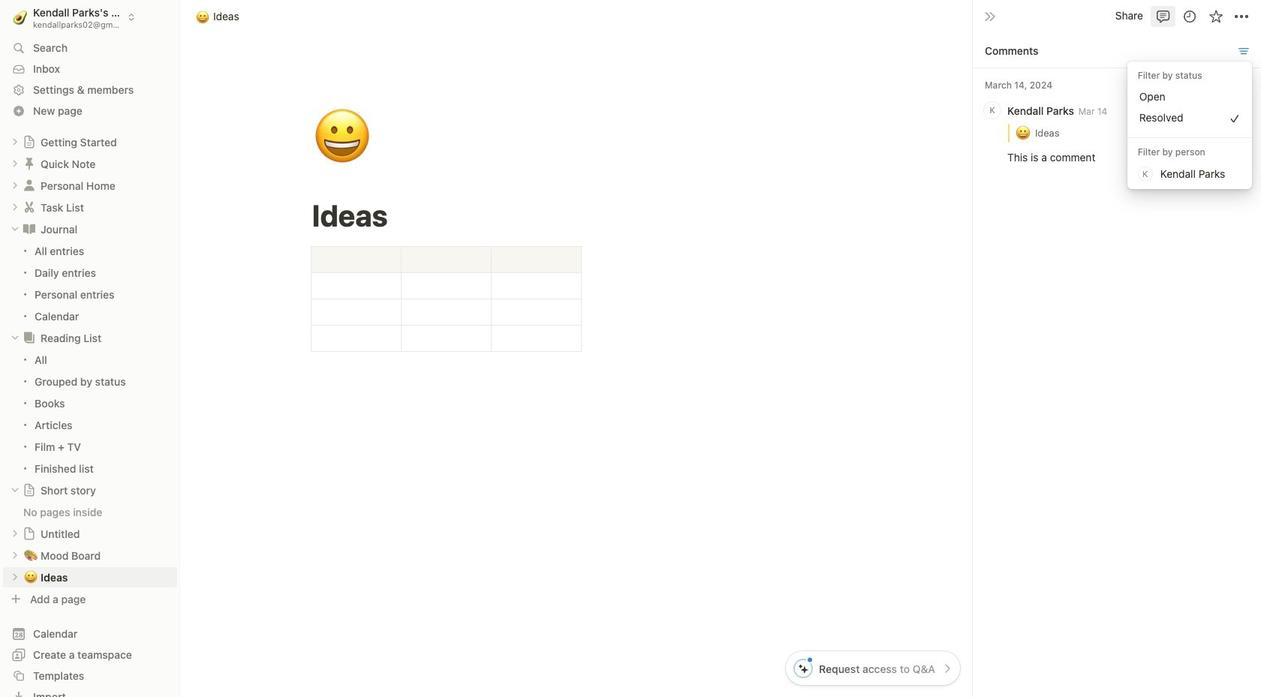 Task type: describe. For each thing, give the bounding box(es) containing it.
comments image
[[1156, 9, 1171, 24]]

favorite image
[[1208, 9, 1223, 24]]

1 group from the top
[[0, 240, 180, 327]]

change page icon image for 2nd group
[[22, 331, 37, 346]]

change page icon image for 2nd group from the bottom of the page
[[22, 222, 37, 237]]

2 vertical spatial change page icon image
[[23, 484, 36, 497]]



Task type: locate. For each thing, give the bounding box(es) containing it.
updates image
[[1182, 9, 1197, 24]]

menu
[[1127, 61, 1252, 189]]

🥑 image
[[13, 8, 27, 26]]

1 vertical spatial change page icon image
[[22, 331, 37, 346]]

1 vertical spatial group
[[0, 349, 180, 480]]

😀 image
[[196, 8, 209, 25]]

0 vertical spatial change page icon image
[[22, 222, 37, 237]]

0 vertical spatial group
[[0, 240, 180, 327]]

group
[[0, 240, 180, 327], [0, 349, 180, 480]]

😀 image
[[313, 99, 371, 176]]

2 group from the top
[[0, 349, 180, 480]]

change page icon image
[[22, 222, 37, 237], [22, 331, 37, 346], [23, 484, 36, 497]]

close sidebar image
[[984, 10, 996, 22]]



